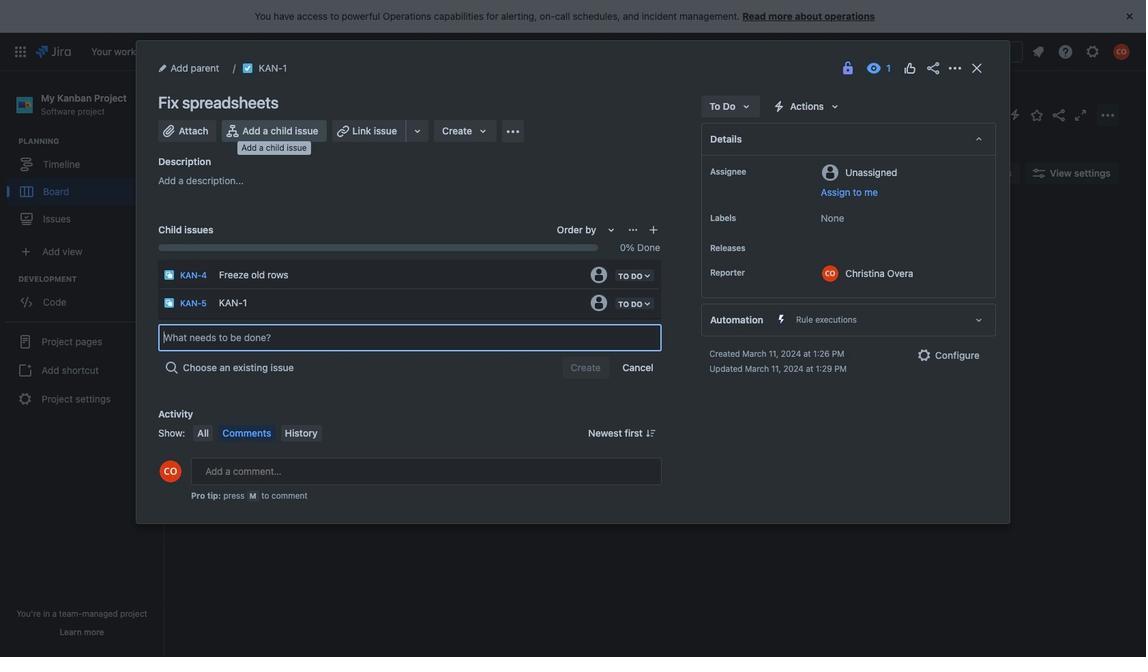 Task type: describe. For each thing, give the bounding box(es) containing it.
2 vertical spatial group
[[5, 322, 158, 418]]

1 horizontal spatial list
[[1026, 39, 1138, 64]]

7 list item from the left
[[480, 32, 520, 71]]

1 issue type: subtask image from the top
[[164, 270, 175, 281]]

copy link to issue image
[[284, 62, 295, 73]]

task image
[[242, 63, 253, 74]]

reporter pin to top. only you can see pinned fields. image
[[748, 268, 759, 278]]

close image
[[969, 60, 986, 76]]

assignee pin to top. only you can see pinned fields. image
[[749, 167, 760, 177]]

link web pages and more image
[[410, 123, 426, 139]]

1 vertical spatial group
[[7, 274, 163, 320]]

star kan board image
[[1029, 107, 1046, 123]]

6 list item from the left
[[390, 32, 431, 71]]

search image
[[893, 46, 904, 57]]

2 heading from the top
[[18, 274, 163, 285]]

0 vertical spatial group
[[7, 136, 163, 237]]

issue actions image
[[628, 225, 639, 235]]

5 list item from the left
[[339, 32, 384, 71]]

0 of 2 child issues complete image
[[331, 280, 342, 291]]

4 list item from the left
[[263, 32, 333, 71]]



Task type: locate. For each thing, give the bounding box(es) containing it.
banner
[[0, 32, 1147, 71]]

1 vertical spatial heading
[[18, 274, 163, 285]]

primary element
[[8, 32, 805, 71]]

dialog
[[136, 41, 1010, 523]]

details element
[[702, 123, 996, 156]]

actions image
[[947, 60, 964, 76]]

create child image
[[648, 225, 659, 235]]

jira image
[[35, 43, 71, 60], [35, 43, 71, 60]]

8 list item from the left
[[531, 32, 577, 71]]

1 vertical spatial issue type: subtask image
[[164, 298, 175, 308]]

list item
[[87, 32, 148, 71], [154, 32, 207, 71], [213, 32, 257, 71], [263, 32, 333, 71], [339, 32, 384, 71], [390, 32, 431, 71], [480, 32, 520, 71], [531, 32, 577, 71]]

What needs to be done? field
[[160, 326, 661, 350]]

menu bar
[[191, 425, 325, 442]]

add app image
[[505, 123, 521, 140]]

sidebar element
[[0, 71, 164, 657]]

vote options: no one has voted for this issue yet. image
[[902, 60, 919, 76]]

None search field
[[887, 41, 1024, 62]]

tooltip
[[238, 141, 311, 155]]

2 list item from the left
[[154, 32, 207, 71]]

Search field
[[887, 41, 1024, 62]]

task image
[[203, 280, 214, 291]]

Add a comment… field
[[191, 458, 662, 485]]

list
[[84, 32, 805, 71], [1026, 39, 1138, 64]]

enter full screen image
[[1073, 107, 1089, 123]]

0 of 2 child issues complete image
[[331, 280, 342, 291]]

automation element
[[702, 304, 996, 336]]

labels pin to top. only you can see pinned fields. image
[[739, 213, 750, 224]]

0 horizontal spatial list
[[84, 32, 805, 71]]

1 list item from the left
[[87, 32, 148, 71]]

issue type: subtask image
[[164, 270, 175, 281], [164, 298, 175, 308]]

0 vertical spatial issue type: subtask image
[[164, 270, 175, 281]]

1 heading from the top
[[18, 136, 163, 147]]

Search this board text field
[[192, 161, 255, 186]]

heading
[[18, 136, 163, 147], [18, 274, 163, 285]]

group
[[7, 136, 163, 237], [7, 274, 163, 320], [5, 322, 158, 418]]

0 vertical spatial heading
[[18, 136, 163, 147]]

dismiss image
[[1122, 8, 1138, 25]]

2 issue type: subtask image from the top
[[164, 298, 175, 308]]

3 list item from the left
[[213, 32, 257, 71]]



Task type: vqa. For each thing, say whether or not it's contained in the screenshot.
Create child icon
yes



